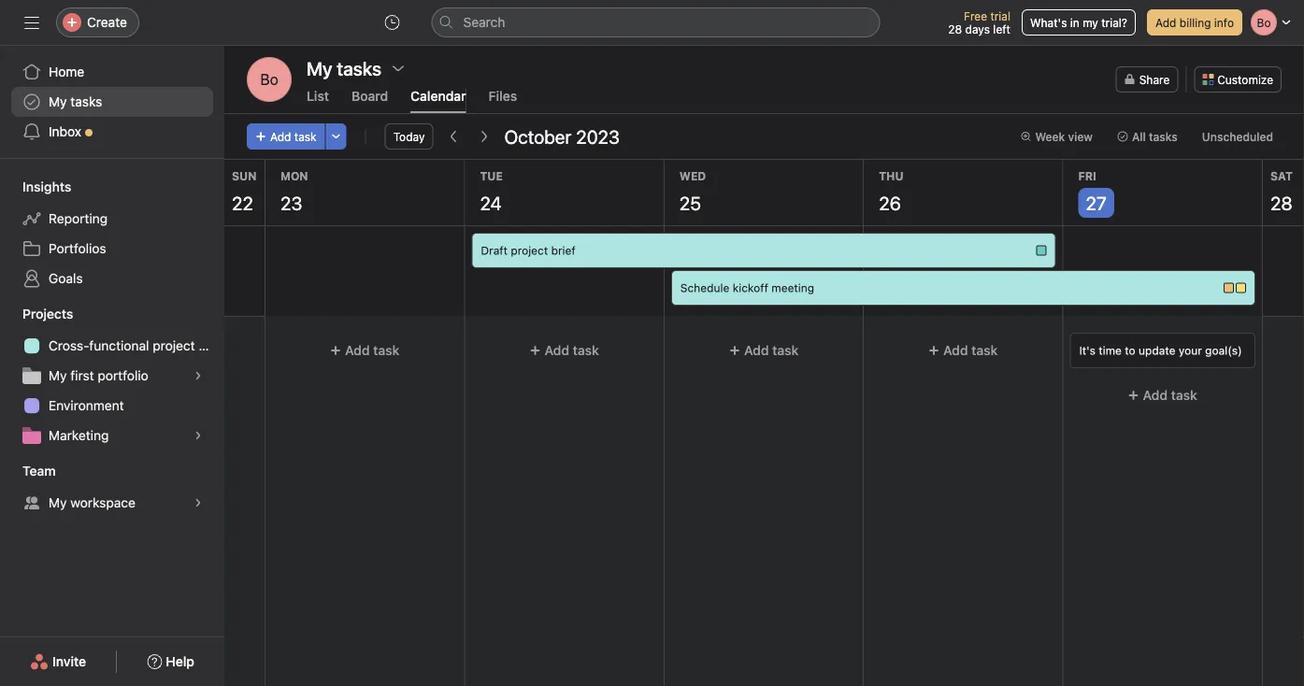 Task type: vqa. For each thing, say whether or not it's contained in the screenshot.
More actions for this task "image"
no



Task type: describe. For each thing, give the bounding box(es) containing it.
schedule kickoff meeting
[[680, 281, 814, 294]]

insights button
[[0, 178, 71, 196]]

what's in my trial?
[[1030, 16, 1127, 29]]

to
[[1125, 344, 1136, 357]]

home
[[49, 64, 84, 79]]

files
[[489, 88, 517, 104]]

portfolios link
[[11, 234, 213, 264]]

week view button
[[1012, 123, 1101, 150]]

my first portfolio link
[[11, 361, 213, 391]]

view
[[1068, 130, 1093, 143]]

workspace
[[70, 495, 135, 510]]

my for my tasks
[[49, 94, 67, 109]]

reporting link
[[11, 204, 213, 234]]

it's
[[1079, 344, 1096, 357]]

info
[[1214, 16, 1234, 29]]

calendar link
[[411, 88, 466, 113]]

28 inside free trial 28 days left
[[948, 22, 962, 36]]

plan
[[199, 338, 224, 353]]

all tasks
[[1132, 130, 1178, 143]]

october
[[504, 125, 572, 147]]

history image
[[385, 15, 400, 30]]

hide sidebar image
[[24, 15, 39, 30]]

first
[[70, 368, 94, 383]]

home link
[[11, 57, 213, 87]]

search
[[463, 14, 505, 30]]

team
[[22, 463, 56, 479]]

my tasks
[[307, 57, 382, 79]]

free
[[964, 9, 987, 22]]

meeting
[[772, 281, 814, 294]]

projects button
[[0, 305, 73, 323]]

billing
[[1180, 16, 1211, 29]]

2023
[[576, 125, 620, 147]]

fri
[[1079, 169, 1097, 182]]

insights element
[[0, 170, 224, 297]]

my tasks
[[49, 94, 102, 109]]

my first portfolio
[[49, 368, 148, 383]]

see details, my workspace image
[[193, 497, 204, 509]]

my tasks link
[[11, 87, 213, 117]]

sun 22
[[232, 169, 257, 214]]

sat
[[1271, 169, 1293, 182]]

global element
[[0, 46, 224, 158]]

cross-functional project plan link
[[11, 331, 224, 361]]

days
[[965, 22, 990, 36]]

my for my workspace
[[49, 495, 67, 510]]

customize button
[[1194, 66, 1282, 93]]

left
[[993, 22, 1011, 36]]

board
[[352, 88, 388, 104]]

goals
[[49, 271, 83, 286]]

tasks for all tasks
[[1149, 130, 1178, 143]]

environment
[[49, 398, 124, 413]]

team button
[[0, 462, 56, 481]]

marketing link
[[11, 421, 213, 451]]

wed
[[679, 169, 706, 182]]

sat 28
[[1271, 169, 1293, 214]]

bo
[[260, 71, 278, 88]]

your
[[1179, 344, 1202, 357]]

create button
[[56, 7, 139, 37]]

portfolios
[[49, 241, 106, 256]]

kickoff
[[733, 281, 768, 294]]

draft
[[481, 244, 508, 257]]

28 inside sat 28
[[1271, 192, 1293, 214]]

week view
[[1035, 130, 1093, 143]]

fri 27
[[1079, 169, 1107, 214]]

calendar
[[411, 88, 466, 104]]

goals link
[[11, 264, 213, 294]]

customize
[[1218, 73, 1273, 86]]

insights
[[22, 179, 71, 194]]

previous week image
[[446, 129, 461, 144]]

invite
[[52, 654, 86, 669]]

add billing info
[[1156, 16, 1234, 29]]

unscheduled button
[[1194, 123, 1282, 150]]

brief
[[551, 244, 576, 257]]

next week image
[[476, 129, 491, 144]]

projects
[[22, 306, 73, 322]]

my workspace
[[49, 495, 135, 510]]

unscheduled
[[1202, 130, 1273, 143]]

27
[[1086, 192, 1107, 214]]

cross-functional project plan
[[49, 338, 224, 353]]

mon 23
[[280, 169, 308, 214]]



Task type: locate. For each thing, give the bounding box(es) containing it.
my inside 'projects' element
[[49, 368, 67, 383]]

0 vertical spatial project
[[511, 244, 548, 257]]

search list box
[[431, 7, 880, 37]]

my workspace link
[[11, 488, 213, 518]]

inbox
[[49, 124, 81, 139]]

1 vertical spatial my
[[49, 368, 67, 383]]

thu 26
[[879, 169, 904, 214]]

my
[[49, 94, 67, 109], [49, 368, 67, 383], [49, 495, 67, 510]]

2 vertical spatial my
[[49, 495, 67, 510]]

search button
[[431, 7, 880, 37]]

0 vertical spatial my
[[49, 94, 67, 109]]

reporting
[[49, 211, 108, 226]]

25
[[679, 192, 701, 214]]

inbox link
[[11, 117, 213, 147]]

trial
[[990, 9, 1011, 22]]

projects element
[[0, 297, 224, 454]]

tasks right all
[[1149, 130, 1178, 143]]

share button
[[1116, 66, 1178, 93]]

my inside teams element
[[49, 495, 67, 510]]

1 horizontal spatial 28
[[1271, 192, 1293, 214]]

in
[[1070, 16, 1080, 29]]

project
[[511, 244, 548, 257], [153, 338, 195, 353]]

see details, my first portfolio image
[[193, 370, 204, 381]]

add task button
[[247, 123, 325, 150], [273, 334, 457, 367], [473, 334, 656, 367], [672, 334, 856, 367], [872, 334, 1055, 367], [1071, 379, 1255, 412]]

my
[[1083, 16, 1098, 29]]

24
[[480, 192, 502, 214]]

bo button
[[247, 57, 292, 102]]

goal(s)
[[1205, 344, 1242, 357]]

28 left days on the top of the page
[[948, 22, 962, 36]]

add billing info button
[[1147, 9, 1242, 36]]

files link
[[489, 88, 517, 113]]

update
[[1139, 344, 1176, 357]]

1 vertical spatial project
[[153, 338, 195, 353]]

all
[[1132, 130, 1146, 143]]

schedule
[[680, 281, 730, 294]]

tue
[[480, 169, 503, 182]]

0 horizontal spatial 28
[[948, 22, 962, 36]]

add inside button
[[1156, 16, 1177, 29]]

1 vertical spatial tasks
[[1149, 130, 1178, 143]]

tasks down the home
[[70, 94, 102, 109]]

all tasks button
[[1109, 123, 1186, 150]]

my left "first"
[[49, 368, 67, 383]]

week
[[1035, 130, 1065, 143]]

1 horizontal spatial project
[[511, 244, 548, 257]]

task
[[294, 130, 317, 143], [373, 343, 399, 358], [573, 343, 599, 358], [772, 343, 799, 358], [972, 343, 998, 358], [1171, 388, 1198, 403]]

portfolio
[[98, 368, 148, 383]]

today
[[393, 130, 425, 143]]

marketing
[[49, 428, 109, 443]]

create
[[87, 14, 127, 30]]

board link
[[352, 88, 388, 113]]

thu
[[879, 169, 904, 182]]

my up the inbox on the top
[[49, 94, 67, 109]]

wed 25
[[679, 169, 706, 214]]

tasks inside my tasks link
[[70, 94, 102, 109]]

1 horizontal spatial tasks
[[1149, 130, 1178, 143]]

help button
[[135, 645, 207, 679]]

23
[[280, 192, 302, 214]]

it's time to update your goal(s)
[[1079, 344, 1242, 357]]

project left plan
[[153, 338, 195, 353]]

share
[[1139, 73, 1170, 86]]

help
[[166, 654, 194, 669]]

today button
[[385, 123, 433, 150]]

3 my from the top
[[49, 495, 67, 510]]

sun
[[232, 169, 257, 182]]

22
[[232, 192, 253, 214]]

add
[[1156, 16, 1177, 29], [270, 130, 291, 143], [345, 343, 370, 358], [545, 343, 569, 358], [744, 343, 769, 358], [944, 343, 968, 358], [1143, 388, 1168, 403]]

environment link
[[11, 391, 213, 421]]

2 my from the top
[[49, 368, 67, 383]]

see details, marketing image
[[193, 430, 204, 441]]

october 2023
[[504, 125, 620, 147]]

my down team
[[49, 495, 67, 510]]

teams element
[[0, 454, 224, 522]]

functional
[[89, 338, 149, 353]]

my for my first portfolio
[[49, 368, 67, 383]]

draft project brief
[[481, 244, 576, 257]]

cross-
[[49, 338, 89, 353]]

0 vertical spatial 28
[[948, 22, 962, 36]]

28 down sat
[[1271, 192, 1293, 214]]

show options image
[[391, 61, 406, 76]]

time
[[1099, 344, 1122, 357]]

1 vertical spatial 28
[[1271, 192, 1293, 214]]

free trial 28 days left
[[948, 9, 1011, 36]]

what's in my trial? button
[[1022, 9, 1136, 36]]

trial?
[[1102, 16, 1127, 29]]

mon
[[280, 169, 308, 182]]

28
[[948, 22, 962, 36], [1271, 192, 1293, 214]]

1 my from the top
[[49, 94, 67, 109]]

tasks for my tasks
[[70, 94, 102, 109]]

0 horizontal spatial tasks
[[70, 94, 102, 109]]

0 horizontal spatial project
[[153, 338, 195, 353]]

invite button
[[18, 645, 98, 679]]

26
[[879, 192, 901, 214]]

my inside global element
[[49, 94, 67, 109]]

what's
[[1030, 16, 1067, 29]]

0 vertical spatial tasks
[[70, 94, 102, 109]]

more actions image
[[331, 131, 342, 142]]

tue 24
[[480, 169, 503, 214]]

project left brief
[[511, 244, 548, 257]]

tasks inside all tasks dropdown button
[[1149, 130, 1178, 143]]



